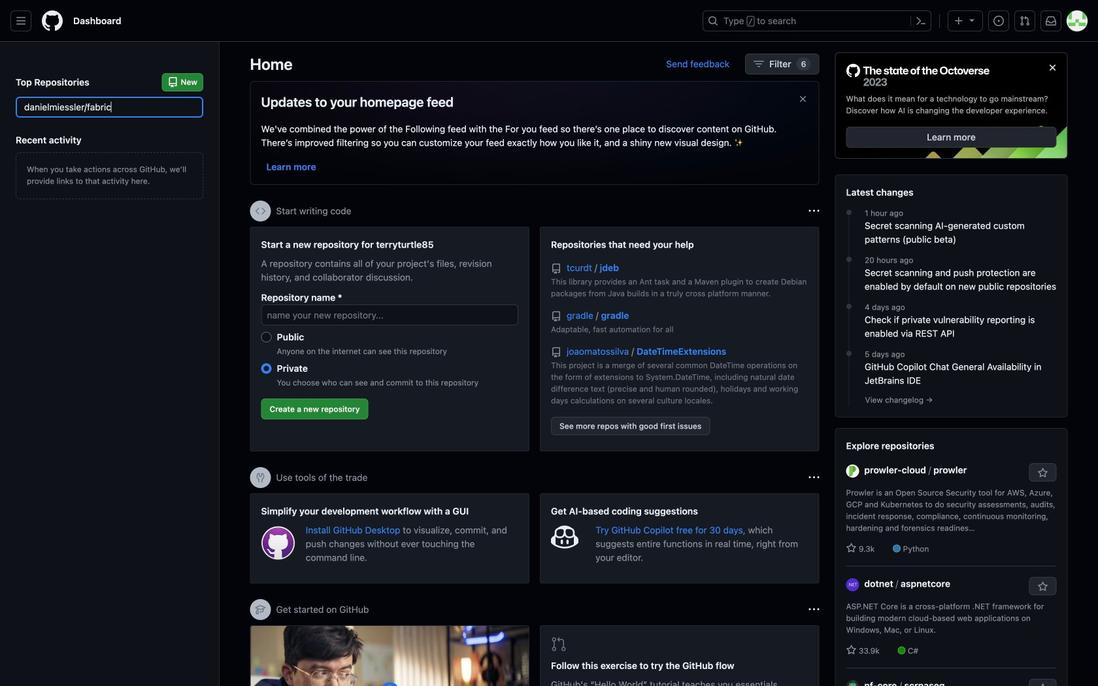 Task type: locate. For each thing, give the bounding box(es) containing it.
star this repository image
[[1038, 468, 1048, 479], [1038, 582, 1048, 592], [1038, 684, 1048, 686]]

Top Repositories search field
[[16, 97, 203, 118]]

1 vertical spatial dot fill image
[[844, 254, 854, 265]]

explore element
[[835, 52, 1068, 686]]

why am i seeing this? image for repositories that need your help element
[[809, 206, 820, 216]]

name your new repository... text field
[[261, 305, 518, 326]]

dot fill image
[[844, 207, 854, 218], [844, 254, 854, 265]]

star this repository image for @dotnet profile "image"
[[1038, 582, 1048, 592]]

git pull request image
[[1020, 16, 1030, 26]]

why am i seeing this? image for try the github flow element at the bottom
[[809, 605, 820, 615]]

0 vertical spatial dot fill image
[[844, 301, 854, 312]]

repo image
[[551, 264, 562, 274]]

triangle down image
[[967, 15, 977, 25]]

x image
[[798, 94, 808, 104]]

why am i seeing this? image
[[809, 206, 820, 216], [809, 605, 820, 615]]

try the github flow element
[[540, 626, 820, 686]]

plus image
[[954, 16, 964, 26]]

Find a repository… text field
[[16, 97, 203, 118]]

None radio
[[261, 363, 272, 374]]

1 vertical spatial star this repository image
[[1038, 582, 1048, 592]]

github logo image
[[846, 63, 990, 88]]

what is github? element
[[250, 626, 530, 686]]

1 star this repository image from the top
[[1038, 468, 1048, 479]]

0 vertical spatial star this repository image
[[1038, 468, 1048, 479]]

1 dot fill image from the top
[[844, 301, 854, 312]]

2 vertical spatial star this repository image
[[1038, 684, 1048, 686]]

1 vertical spatial repo image
[[551, 347, 562, 358]]

close image
[[1048, 62, 1058, 73]]

None radio
[[261, 332, 272, 343]]

what is github? image
[[251, 626, 529, 686]]

0 vertical spatial repo image
[[551, 312, 562, 322]]

2 repo image from the top
[[551, 347, 562, 358]]

git pull request image
[[551, 637, 567, 652]]

1 vertical spatial why am i seeing this? image
[[809, 605, 820, 615]]

1 why am i seeing this? image from the top
[[809, 206, 820, 216]]

2 why am i seeing this? image from the top
[[809, 605, 820, 615]]

@dotnet profile image
[[846, 579, 859, 592]]

repositories that need your help element
[[540, 227, 820, 452]]

2 star this repository image from the top
[[1038, 582, 1048, 592]]

repo image
[[551, 312, 562, 322], [551, 347, 562, 358]]

@prowler-cloud profile image
[[846, 465, 859, 478]]

dot fill image
[[844, 301, 854, 312], [844, 349, 854, 359]]

issue opened image
[[994, 16, 1004, 26]]

0 vertical spatial dot fill image
[[844, 207, 854, 218]]

1 vertical spatial dot fill image
[[844, 349, 854, 359]]

command palette image
[[916, 16, 926, 26]]

mortar board image
[[255, 605, 266, 615]]

2 dot fill image from the top
[[844, 254, 854, 265]]

0 vertical spatial why am i seeing this? image
[[809, 206, 820, 216]]

1 repo image from the top
[[551, 312, 562, 322]]



Task type: vqa. For each thing, say whether or not it's contained in the screenshot.
dot fill icon
yes



Task type: describe. For each thing, give the bounding box(es) containing it.
homepage image
[[42, 10, 63, 31]]

2 dot fill image from the top
[[844, 349, 854, 359]]

3 star this repository image from the top
[[1038, 684, 1048, 686]]

star image
[[846, 543, 857, 554]]

start a new repository element
[[250, 227, 530, 452]]

simplify your development workflow with a gui element
[[250, 494, 530, 584]]

tools image
[[255, 473, 266, 483]]

notifications image
[[1046, 16, 1057, 26]]

none radio inside start a new repository element
[[261, 332, 272, 343]]

github desktop image
[[261, 526, 295, 560]]

filter image
[[754, 59, 764, 69]]

none radio inside start a new repository element
[[261, 363, 272, 374]]

star this repository image for @prowler-cloud profile 'image'
[[1038, 468, 1048, 479]]

explore repositories navigation
[[835, 428, 1068, 686]]

why am i seeing this? image
[[809, 473, 820, 483]]

code image
[[255, 206, 266, 216]]

get ai-based coding suggestions element
[[540, 494, 820, 584]]

star image
[[846, 645, 857, 656]]

1 dot fill image from the top
[[844, 207, 854, 218]]



